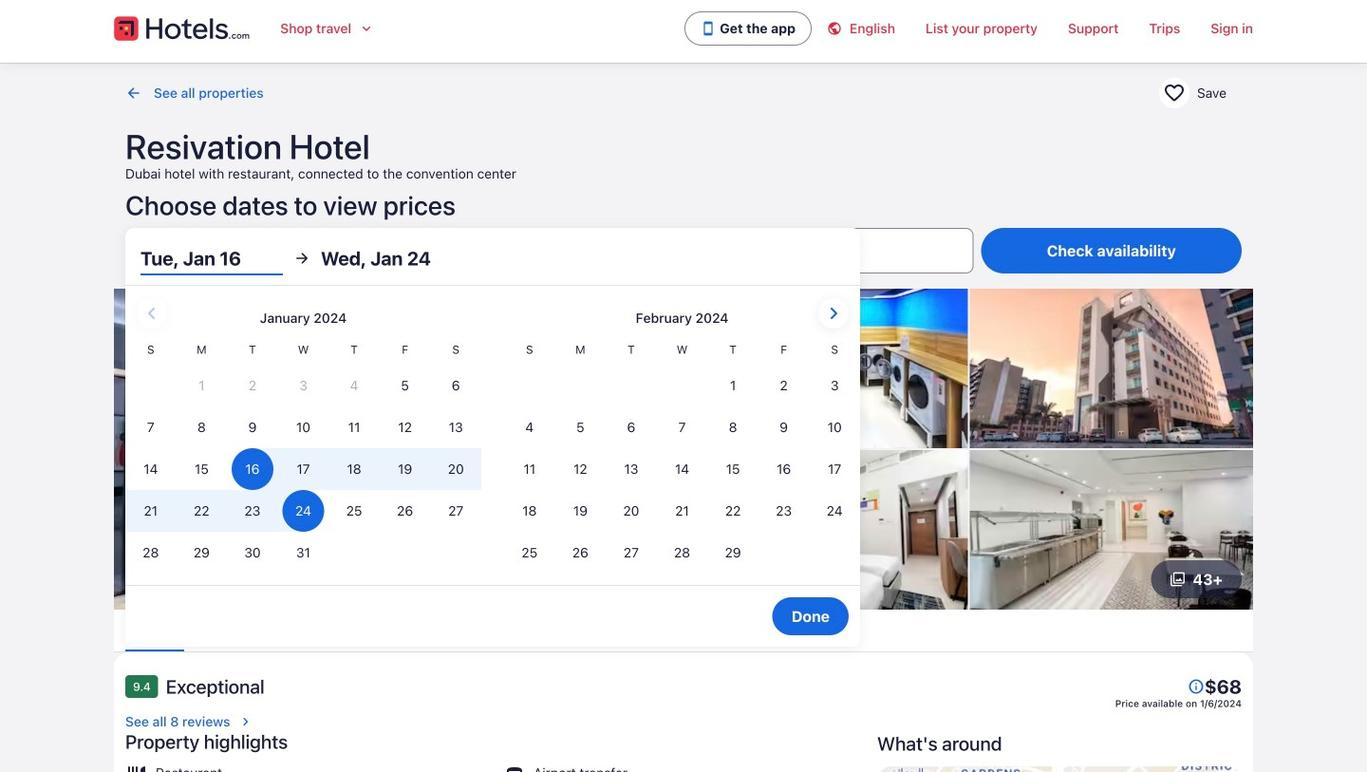 Task type: locate. For each thing, give the bounding box(es) containing it.
superior twin room | minibar, individually decorated, individually furnished image
[[685, 450, 968, 610]]

list
[[114, 610, 1254, 651]]

main content
[[0, 63, 1368, 772]]

small image
[[827, 21, 850, 36]]

exterior image
[[970, 289, 1254, 448]]

previous month image
[[141, 302, 163, 325]]

lobby sitting area image
[[114, 289, 683, 610]]

hotels logo image
[[114, 13, 250, 44]]

laundry image
[[685, 289, 968, 448]]

undefined image
[[1188, 678, 1205, 695]]

next month image
[[823, 302, 845, 325]]



Task type: describe. For each thing, give the bounding box(es) containing it.
directional image
[[125, 85, 142, 102]]

download the app button image
[[701, 21, 716, 36]]

exceptional element
[[166, 675, 265, 698]]

medium image
[[238, 714, 253, 729]]

restaurant image
[[970, 450, 1254, 610]]

show all 43 images image
[[1171, 572, 1186, 587]]

shop travel image
[[359, 21, 374, 36]]

map image
[[878, 766, 1242, 772]]

Save property to a trip checkbox
[[1160, 78, 1190, 108]]



Task type: vqa. For each thing, say whether or not it's contained in the screenshot.
1 OUT OF 3 "element" on the bottom of the page
no



